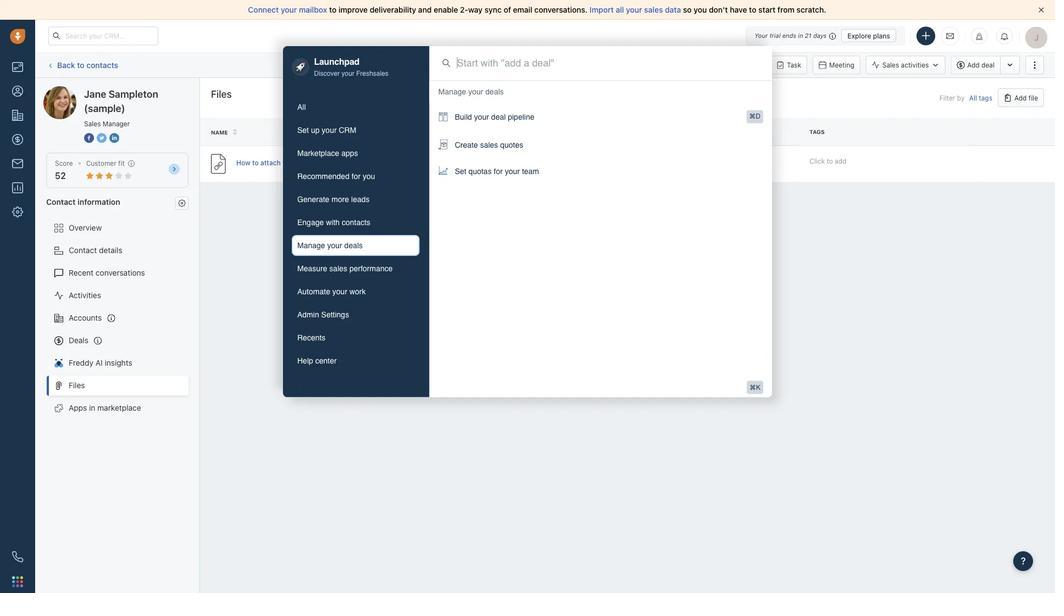 Task type: locate. For each thing, give the bounding box(es) containing it.
for inside list of options list box
[[494, 167, 503, 176]]

settings
[[321, 310, 349, 319]]

contact down 52 button
[[46, 197, 76, 206]]

1 vertical spatial sales
[[480, 141, 498, 149]]

1 horizontal spatial in
[[798, 32, 803, 39]]

start
[[758, 5, 776, 14]]

in right apps
[[89, 404, 95, 413]]

for right quotas
[[494, 167, 503, 176]]

1 horizontal spatial all
[[969, 94, 977, 102]]

2 horizontal spatial sales
[[644, 5, 663, 14]]

customer
[[86, 160, 116, 167]]

0 horizontal spatial files
[[69, 381, 85, 390]]

set left up
[[297, 126, 309, 135]]

1 horizontal spatial deal
[[982, 61, 995, 69]]

admin settings button
[[292, 304, 420, 325]]

deal left 'pipeline'
[[491, 113, 506, 121]]

0 horizontal spatial contacts
[[86, 60, 118, 69]]

files up name
[[211, 88, 232, 100]]

twitter circled image
[[97, 132, 107, 144]]

0 horizontal spatial sales
[[329, 264, 347, 273]]

deal inside button
[[982, 61, 995, 69]]

measure sales performance
[[297, 264, 393, 273]]

1 vertical spatial add
[[1014, 94, 1027, 102]]

sales for sales manager
[[84, 120, 101, 127]]

connect your mailbox link
[[248, 5, 329, 14]]

1 vertical spatial contacts
[[342, 218, 370, 227]]

1 horizontal spatial sales
[[480, 141, 498, 149]]

sales left data
[[644, 5, 663, 14]]

1 horizontal spatial sales
[[882, 61, 899, 69]]

task button
[[771, 56, 807, 74]]

add file button
[[998, 88, 1044, 107]]

freshsales
[[356, 70, 388, 77]]

0 horizontal spatial sales
[[84, 120, 101, 127]]

manage your deals for list of options list box
[[438, 87, 504, 96]]

0 horizontal spatial add
[[967, 61, 980, 69]]

information
[[78, 197, 120, 206]]

smith
[[485, 160, 502, 168]]

1 vertical spatial contact
[[69, 246, 97, 255]]

automate
[[297, 287, 330, 296]]

you up the leads
[[363, 172, 375, 181]]

21
[[805, 32, 812, 39]]

tab list
[[292, 97, 420, 371]]

files up apps
[[69, 381, 85, 390]]

0 vertical spatial in
[[798, 32, 803, 39]]

so
[[683, 5, 692, 14]]

recommended for you
[[297, 172, 375, 181]]

manage your deals inside list of options list box
[[438, 87, 504, 96]]

all up the set up your crm
[[297, 103, 306, 112]]

52
[[55, 171, 66, 181]]

(sample)
[[84, 102, 125, 114]]

manage inside heading
[[438, 87, 466, 96]]

of
[[504, 5, 511, 14]]

add for add file
[[1014, 94, 1027, 102]]

all
[[616, 5, 624, 14]]

apps
[[341, 149, 358, 158]]

contact up 'recent'
[[69, 246, 97, 255]]

sales
[[644, 5, 663, 14], [480, 141, 498, 149], [329, 264, 347, 273]]

1 vertical spatial files
[[69, 381, 85, 390]]

set inside button
[[297, 126, 309, 135]]

1 vertical spatial all
[[297, 103, 306, 112]]

manage your deals button
[[292, 235, 420, 256]]

set
[[297, 126, 309, 135], [455, 167, 466, 176]]

available.
[[524, 61, 553, 69]]

1 horizontal spatial for
[[494, 167, 503, 176]]

contact for contact details
[[69, 246, 97, 255]]

launchpad
[[314, 56, 359, 66]]

build
[[455, 113, 472, 121]]

2-
[[460, 5, 468, 14]]

sales up the facebook circled icon
[[84, 120, 101, 127]]

sales up john smith
[[480, 141, 498, 149]]

0 horizontal spatial in
[[89, 404, 95, 413]]

conversations.
[[534, 5, 588, 14]]

to left start
[[749, 5, 756, 14]]

all
[[969, 94, 977, 102], [297, 103, 306, 112]]

1 horizontal spatial click
[[810, 157, 825, 165]]

2 vertical spatial sales
[[329, 264, 347, 273]]

contact details
[[69, 246, 122, 255]]

score 52
[[55, 160, 73, 181]]

to right the back
[[77, 60, 84, 69]]

52 button
[[55, 171, 66, 181]]

days
[[813, 32, 827, 39]]

manage your deals for manage your deals button
[[297, 241, 363, 250]]

set for set up your crm
[[297, 126, 309, 135]]

0 horizontal spatial set
[[297, 126, 309, 135]]

in
[[798, 32, 803, 39], [89, 404, 95, 413]]

0 vertical spatial add
[[967, 61, 980, 69]]

sales inside button
[[329, 264, 347, 273]]

contacts down search your crm... 'text field'
[[86, 60, 118, 69]]

add up all tags "link"
[[967, 61, 980, 69]]

⌘ inside press-command-k-to-open-and-close 'element'
[[750, 384, 756, 392]]

add inside add deal button
[[967, 61, 980, 69]]

set up your crm
[[297, 126, 356, 135]]

quotas
[[469, 167, 492, 176]]

attach
[[260, 159, 281, 167]]

1 horizontal spatial add
[[1014, 94, 1027, 102]]

click to add
[[810, 157, 847, 165]]

sampleton
[[109, 88, 158, 100]]

sales inside list of options list box
[[480, 141, 498, 149]]

0 vertical spatial files
[[211, 88, 232, 100]]

1 horizontal spatial you
[[694, 5, 707, 14]]

for down marketplace apps button
[[352, 172, 361, 181]]

0 vertical spatial sales
[[882, 61, 899, 69]]

⌘
[[749, 113, 756, 120], [750, 384, 756, 392]]

phone element
[[7, 546, 29, 568]]

have
[[730, 5, 747, 14]]

0 vertical spatial ⌘
[[749, 113, 756, 120]]

2 ⌘ from the top
[[750, 384, 756, 392]]

work
[[349, 287, 366, 296]]

1 vertical spatial click
[[810, 157, 825, 165]]

manage your deals heading
[[438, 86, 504, 97], [438, 86, 504, 97]]

sales manager
[[84, 120, 130, 127]]

in left 21 at the top right
[[798, 32, 803, 39]]

sales left activities
[[882, 61, 899, 69]]

1 horizontal spatial set
[[455, 167, 466, 176]]

0 vertical spatial deal
[[982, 61, 995, 69]]

set inside list of options list box
[[455, 167, 466, 176]]

import
[[590, 5, 614, 14]]

click left add
[[810, 157, 825, 165]]

john
[[468, 160, 483, 168]]

manage
[[438, 87, 466, 96], [438, 87, 466, 96], [297, 241, 325, 250]]

you right so
[[694, 5, 707, 14]]

1 vertical spatial set
[[455, 167, 466, 176]]

deals for manage your deals button
[[344, 241, 363, 250]]

add inside add file button
[[1014, 94, 1027, 102]]

jane sampleton (sample)
[[84, 88, 158, 114]]

engage with contacts
[[297, 218, 370, 227]]

freddy ai insights
[[69, 359, 132, 368]]

contact information
[[46, 197, 120, 206]]

0 horizontal spatial for
[[352, 172, 361, 181]]

1 vertical spatial sales
[[84, 120, 101, 127]]

sync
[[485, 5, 502, 14]]

linkedin circled image
[[109, 132, 119, 144]]

deal inside list of options list box
[[491, 113, 506, 121]]

manage for list of options list box
[[438, 87, 466, 96]]

0 vertical spatial all
[[969, 94, 977, 102]]

performance
[[349, 264, 393, 273]]

contacts?
[[306, 159, 337, 167]]

files
[[282, 159, 296, 167]]

for
[[494, 167, 503, 176], [352, 172, 361, 181]]

1 horizontal spatial contacts
[[342, 218, 370, 227]]

meeting
[[829, 61, 854, 69]]

contacts inside button
[[342, 218, 370, 227]]

1 vertical spatial deal
[[491, 113, 506, 121]]

your inside button
[[332, 287, 347, 296]]

leads
[[351, 195, 370, 204]]

score
[[55, 160, 73, 167]]

0 vertical spatial contact
[[46, 197, 76, 206]]

by
[[957, 94, 965, 102]]

⌘ d
[[749, 113, 761, 120]]

deals for list of options list box
[[485, 87, 504, 96]]

generate more leads
[[297, 195, 370, 204]]

freddy
[[69, 359, 93, 368]]

explore plans
[[847, 32, 890, 40]]

1 vertical spatial you
[[363, 172, 375, 181]]

your
[[281, 5, 297, 14], [626, 5, 642, 14], [342, 70, 354, 77], [468, 87, 483, 96], [468, 87, 483, 96], [474, 113, 489, 121], [322, 126, 337, 135], [505, 167, 520, 176], [327, 241, 342, 250], [332, 287, 347, 296]]

back to contacts link
[[46, 56, 119, 74]]

0 vertical spatial click
[[555, 61, 570, 69]]

⌘ inside list of options list box
[[749, 113, 756, 120]]

recents
[[297, 334, 326, 342]]

0 vertical spatial contacts
[[86, 60, 118, 69]]

mailbox
[[299, 5, 327, 14]]

all tags link
[[969, 94, 992, 102]]

add left file
[[1014, 94, 1027, 102]]

your
[[755, 32, 768, 39]]

all right by
[[969, 94, 977, 102]]

deal up tags at top
[[982, 61, 995, 69]]

to
[[329, 5, 337, 14], [749, 5, 756, 14], [77, 60, 84, 69], [572, 61, 579, 69], [827, 157, 833, 165], [252, 159, 259, 167], [298, 159, 304, 167]]

marketplace
[[97, 404, 141, 413]]

tab list containing all
[[292, 97, 420, 371]]

contacts for back to contacts
[[86, 60, 118, 69]]

0 horizontal spatial all
[[297, 103, 306, 112]]

1 ⌘ from the top
[[749, 113, 756, 120]]

you inside button
[[363, 172, 375, 181]]

Start with "add a deal" field
[[457, 56, 759, 70]]

manage inside button
[[297, 241, 325, 250]]

click right available.
[[555, 61, 570, 69]]

0 horizontal spatial click
[[555, 61, 570, 69]]

set left john
[[455, 167, 466, 176]]

filter by all tags
[[940, 94, 992, 102]]

1 vertical spatial ⌘
[[750, 384, 756, 392]]

sales up automate your work
[[329, 264, 347, 273]]

data
[[665, 5, 681, 14]]

to right mailbox
[[329, 5, 337, 14]]

contacts up manage your deals button
[[342, 218, 370, 227]]

0 horizontal spatial you
[[363, 172, 375, 181]]

deals inside heading
[[485, 87, 504, 96]]

0 vertical spatial set
[[297, 126, 309, 135]]

deals inside button
[[344, 241, 363, 250]]

0 horizontal spatial deal
[[491, 113, 506, 121]]

manage your deals inside button
[[297, 241, 363, 250]]

close image
[[1039, 7, 1044, 13]]

email
[[513, 5, 532, 14]]

crm
[[339, 126, 356, 135]]

file
[[1029, 94, 1038, 102]]

deliverability
[[370, 5, 416, 14]]



Task type: vqa. For each thing, say whether or not it's contained in the screenshot.
'Gmail' link at left
no



Task type: describe. For each thing, give the bounding box(es) containing it.
1 horizontal spatial files
[[211, 88, 232, 100]]

apps
[[69, 404, 87, 413]]

press-command-k-to-open-and-close element
[[747, 381, 763, 394]]

plans
[[873, 32, 890, 40]]

sales activities
[[882, 61, 929, 69]]

freshworks switcher image
[[12, 577, 23, 588]]

build your deal pipeline
[[455, 113, 534, 121]]

email image
[[946, 31, 954, 41]]

all inside button
[[297, 103, 306, 112]]

explore
[[847, 32, 871, 40]]

connect your mailbox to improve deliverability and enable 2-way sync of email conversations. import all your sales data so you don't have to start from scratch.
[[248, 5, 826, 14]]

k
[[756, 384, 761, 392]]

mng settings image
[[178, 199, 186, 207]]

measure sales performance button
[[292, 258, 420, 279]]

ai
[[96, 359, 103, 368]]

0 vertical spatial sales
[[644, 5, 663, 14]]

⌘ for d
[[749, 113, 756, 120]]

filter
[[940, 94, 955, 102]]

all button
[[292, 97, 420, 118]]

manage your deals heading inside list of options list box
[[438, 86, 504, 97]]

create
[[455, 141, 478, 149]]

how to attach files to contacts?
[[236, 159, 337, 167]]

accounts
[[69, 314, 102, 323]]

your inside launchpad discover your freshsales
[[342, 70, 354, 77]]

marketplace apps button
[[292, 143, 420, 164]]

to left add
[[827, 157, 833, 165]]

admin settings
[[297, 310, 349, 319]]

refresh.
[[580, 61, 604, 69]]

add file
[[1014, 94, 1038, 102]]

add deal button
[[951, 56, 1000, 74]]

sales for create sales quotes
[[480, 141, 498, 149]]

set quotas for your team
[[455, 167, 539, 176]]

activities
[[69, 291, 101, 300]]

list of options list box
[[430, 81, 772, 184]]

updates
[[496, 61, 522, 69]]

engage with contacts button
[[292, 212, 420, 233]]

explore plans link
[[841, 29, 896, 42]]

recents button
[[292, 328, 420, 348]]

measure
[[297, 264, 327, 273]]

updates available. click to refresh.
[[496, 61, 604, 69]]

set for set quotas for your team
[[455, 167, 466, 176]]

with
[[326, 218, 340, 227]]

engage
[[297, 218, 324, 227]]

contacts for engage with contacts
[[342, 218, 370, 227]]

jane
[[84, 88, 106, 100]]

add
[[835, 157, 847, 165]]

center
[[315, 357, 337, 365]]

phone image
[[12, 552, 23, 563]]

details
[[99, 246, 122, 255]]

quotes
[[500, 141, 523, 149]]

marketplace apps
[[297, 149, 358, 158]]

generate more leads button
[[292, 189, 420, 210]]

customer fit
[[86, 160, 125, 167]]

to right how at left top
[[252, 159, 259, 167]]

automate your work
[[297, 287, 366, 296]]

john smith
[[468, 160, 502, 168]]

contact for contact information
[[46, 197, 76, 206]]

sales for measure sales performance
[[329, 264, 347, 273]]

back
[[57, 60, 75, 69]]

team
[[522, 167, 539, 176]]

sales for sales activities
[[882, 61, 899, 69]]

launchpad discover your freshsales
[[314, 56, 388, 77]]

add for add deal
[[967, 61, 980, 69]]

trial
[[770, 32, 781, 39]]

facebook circled image
[[84, 132, 94, 144]]

recent
[[69, 268, 93, 278]]

help center button
[[292, 351, 420, 371]]

improve
[[339, 5, 368, 14]]

task
[[787, 61, 801, 69]]

way
[[468, 5, 483, 14]]

to left refresh.
[[572, 61, 579, 69]]

to right files
[[298, 159, 304, 167]]

conversations
[[96, 268, 145, 278]]

activities
[[901, 61, 929, 69]]

⌘ for k
[[750, 384, 756, 392]]

more
[[332, 195, 349, 204]]

Search your CRM... text field
[[48, 27, 158, 45]]

scratch.
[[797, 5, 826, 14]]

apps in marketplace
[[69, 404, 141, 413]]

0 vertical spatial you
[[694, 5, 707, 14]]

meeting button
[[813, 56, 860, 74]]

don't
[[709, 5, 728, 14]]

overview
[[69, 223, 102, 232]]

help center
[[297, 357, 337, 365]]

manage for manage your deals button
[[297, 241, 325, 250]]

fit
[[118, 160, 125, 167]]

for inside button
[[352, 172, 361, 181]]

marketplace
[[297, 149, 339, 158]]

set up your crm button
[[292, 120, 420, 141]]

help
[[297, 357, 313, 365]]

discover
[[314, 70, 340, 77]]

1 vertical spatial in
[[89, 404, 95, 413]]

add deal
[[967, 61, 995, 69]]

connect
[[248, 5, 279, 14]]



